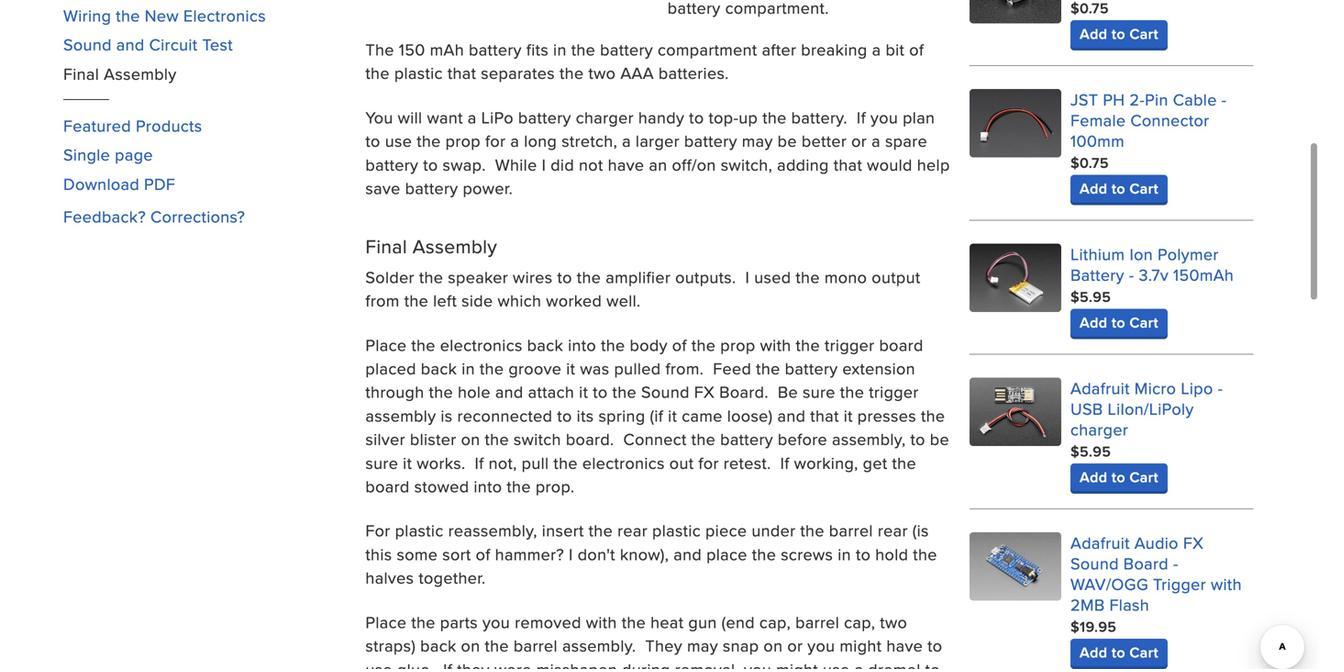 Task type: describe. For each thing, give the bounding box(es) containing it.
add inside lithium ion polymer battery - 3.7v 150mah $5.95 add to cart
[[1080, 311, 1108, 333]]

groove
[[509, 357, 562, 380]]

$5.95 for adafruit micro lipo - usb liion/lipoly charger
[[1071, 440, 1112, 462]]

on up the they
[[461, 634, 480, 657]]

it left was
[[567, 357, 576, 380]]

or inside the place the parts you removed with the heat gun (end cap, barrel cap, two straps) back on the barrel assembly.  they may snap on or you might have to use glue.  if they were misshapen during removal, you might use a dremel
[[788, 634, 803, 657]]

place for place the parts you removed with the heat gun (end cap, barrel cap, two straps) back on the barrel assembly.  they may snap on or you might have to use glue.  if they were misshapen during removal, you might use a dremel 
[[366, 610, 407, 634]]

insert
[[542, 519, 584, 542]]

sound inside the adafruit audio fx sound board - wav/ogg trigger with 2mb flash $19.95 add to cart
[[1071, 551, 1120, 575]]

$0.75
[[1071, 152, 1109, 173]]

power.
[[463, 176, 513, 200]]

battery.
[[792, 105, 848, 129]]

assembly
[[366, 404, 436, 427]]

assembly inside final assembly solder the speaker wires to the amplifier outputs.  i used the mono output from the left side which worked well.
[[413, 232, 497, 260]]

during
[[622, 657, 671, 669]]

plastic up know),
[[653, 519, 701, 542]]

battery down the top-
[[685, 129, 738, 152]]

use down straps)
[[366, 657, 393, 669]]

not
[[579, 153, 604, 176]]

stowed
[[414, 475, 469, 498]]

hole
[[458, 380, 491, 404]]

and up reconnected
[[495, 380, 524, 404]]

wiring
[[63, 4, 111, 27]]

in inside for plastic reassembly, insert the rear plastic piece under the barrel rear (is this some sort of hammer? i don't know), and place the screws in to hold the halves together.
[[838, 542, 852, 566]]

ion
[[1130, 242, 1154, 266]]

amplifier
[[606, 265, 671, 289]]

prop.
[[536, 475, 575, 498]]

new
[[145, 4, 179, 27]]

to inside the place the parts you removed with the heat gun (end cap, barrel cap, two straps) back on the barrel assembly.  they may snap on or you might have to use glue.  if they were misshapen during removal, you might use a dremel
[[928, 634, 943, 657]]

add inside jst ph 2-pin cable - female connector 100mm $0.75 add to cart
[[1080, 177, 1108, 199]]

battery up retest.
[[721, 427, 774, 451]]

top view of adafruit micro lipo - usb liion/lipoly charger - v1 above a 2-pin jst cable. image
[[970, 378, 1062, 446]]

wires
[[513, 265, 553, 289]]

in inside the place the electronics back into the body of the prop with the trigger board placed back in the groove it was pulled from.  feed the battery extension through the hole and attach it to the sound fx board.  be sure the trigger assembly is reconnected to its spring (if it came loose) and that it presses the silver blister on the switch board.  connect the battery before assembly, to be sure it works.  if not, pull the electronics out for retest.  if working, get the board stowed into the prop.
[[462, 357, 475, 380]]

used
[[755, 265, 792, 289]]

have inside you will want a lipo battery charger handy to top-up the battery.  if you plan to use the prop for a long stretch, a larger battery may be better or a spare battery to swap.  while i did not have an off/on switch, adding that would help save battery power.
[[608, 153, 645, 176]]

is
[[441, 404, 453, 427]]

know),
[[620, 542, 669, 566]]

before
[[778, 427, 828, 451]]

use left dremel
[[823, 657, 850, 669]]

to inside adafruit micro lipo - usb liion/lipoly charger $5.95 add to cart
[[1112, 466, 1126, 488]]

$19.95
[[1071, 616, 1117, 637]]

feedback? corrections? link
[[63, 205, 245, 228]]

1 horizontal spatial might
[[840, 634, 882, 657]]

battery up separates
[[469, 38, 522, 61]]

guide resources element
[[63, 105, 347, 205]]

extension
[[843, 357, 916, 380]]

featured products link
[[63, 114, 202, 137]]

an
[[649, 153, 668, 176]]

you will want a lipo battery charger handy to top-up the battery.  if you plan to use the prop for a long stretch, a larger battery may be better or a spare battery to swap.  while i did not have an off/on switch, adding that would help save battery power.
[[366, 105, 951, 200]]

you right the parts
[[483, 610, 510, 634]]

a left the lipo
[[468, 105, 477, 129]]

assembly.
[[563, 634, 636, 657]]

battery
[[1071, 263, 1125, 286]]

screws
[[781, 542, 834, 566]]

of inside for plastic reassembly, insert the rear plastic piece under the barrel rear (is this some sort of hammer? i don't know), and place the screws in to hold the halves together.
[[476, 542, 491, 566]]

on inside the place the electronics back into the body of the prop with the trigger board placed back in the groove it was pulled from.  feed the battery extension through the hole and attach it to the sound fx board.  be sure the trigger assembly is reconnected to its spring (if it came loose) and that it presses the silver blister on the switch board.  connect the battery before assembly, to be sure it works.  if not, pull the electronics out for retest.  if working, get the board stowed into the prop.
[[461, 427, 480, 451]]

1 add from the top
[[1080, 23, 1108, 44]]

straps)
[[366, 634, 416, 657]]

with inside the place the parts you removed with the heat gun (end cap, barrel cap, two straps) back on the barrel assembly.  they may snap on or you might have to use glue.  if they were misshapen during removal, you might use a dremel
[[586, 610, 617, 634]]

flash
[[1110, 593, 1150, 616]]

to inside final assembly solder the speaker wires to the amplifier outputs.  i used the mono output from the left side which worked well.
[[558, 265, 573, 289]]

bit
[[886, 38, 905, 61]]

0 vertical spatial into
[[568, 333, 597, 356]]

battery up aaa
[[600, 38, 653, 61]]

removed
[[515, 610, 582, 634]]

through
[[366, 380, 425, 404]]

glue.
[[397, 657, 434, 669]]

lipo
[[1182, 376, 1214, 400]]

connector
[[1131, 108, 1210, 132]]

larger
[[636, 129, 680, 152]]

feedback?
[[63, 205, 146, 228]]

spring
[[599, 404, 646, 427]]

hammer?
[[495, 542, 564, 566]]

pdf
[[144, 172, 175, 195]]

a left larger
[[622, 129, 631, 152]]

2 cap, from the left
[[844, 610, 876, 634]]

0 vertical spatial sure
[[803, 380, 836, 404]]

for inside the place the electronics back into the body of the prop with the trigger board placed back in the groove it was pulled from.  feed the battery extension through the hole and attach it to the sound fx board.  be sure the trigger assembly is reconnected to its spring (if it came loose) and that it presses the silver blister on the switch board.  connect the battery before assembly, to be sure it works.  if not, pull the electronics out for retest.  if working, get the board stowed into the prop.
[[699, 451, 719, 474]]

back for parts
[[420, 634, 457, 657]]

presses
[[858, 404, 917, 427]]

0 vertical spatial electronics
[[440, 333, 523, 356]]

did
[[551, 153, 575, 176]]

place the electronics back into the body of the prop with the trigger board placed back in the groove it was pulled from.  feed the battery extension through the hole and attach it to the sound fx board.  be sure the trigger assembly is reconnected to its spring (if it came loose) and that it presses the silver blister on the switch board.  connect the battery before assembly, to be sure it works.  if not, pull the electronics out for retest.  if working, get the board stowed into the prop.
[[366, 333, 950, 498]]

you right snap
[[808, 634, 836, 657]]

on right snap
[[764, 634, 783, 657]]

gun
[[689, 610, 717, 634]]

better
[[802, 129, 847, 152]]

solder
[[366, 265, 415, 289]]

of inside the place the electronics back into the body of the prop with the trigger board placed back in the groove it was pulled from.  feed the battery extension through the hole and attach it to the sound fx board.  be sure the trigger assembly is reconnected to its spring (if it came loose) and that it presses the silver blister on the switch board.  connect the battery before assembly, to be sure it works.  if not, pull the electronics out for retest.  if working, get the board stowed into the prop.
[[673, 333, 687, 356]]

2-
[[1130, 87, 1146, 111]]

electronics
[[183, 4, 266, 27]]

together.
[[419, 566, 486, 589]]

assembly,
[[832, 427, 906, 451]]

add to cart link for micro
[[1071, 463, 1168, 491]]

- inside adafruit micro lipo - usb liion/lipoly charger $5.95 add to cart
[[1218, 376, 1224, 400]]

a inside the place the parts you removed with the heat gun (end cap, barrel cap, two straps) back on the barrel assembly.  they may snap on or you might have to use glue.  if they were misshapen during removal, you might use a dremel
[[855, 657, 864, 669]]

adding
[[777, 153, 829, 176]]

you down snap
[[744, 657, 772, 669]]

1 vertical spatial into
[[474, 475, 502, 498]]

you inside you will want a lipo battery charger handy to top-up the battery.  if you plan to use the prop for a long stretch, a larger battery may be better or a spare battery to swap.  while i did not have an off/on switch, adding that would help save battery power.
[[871, 105, 899, 129]]

jst ph 2-pin cable - female connector 100mm $0.75 add to cart
[[1071, 87, 1227, 199]]

sound inside wiring the new electronics sound and circuit test final assembly
[[63, 33, 112, 56]]

add inside the adafruit audio fx sound board - wav/ogg trigger with 2mb flash $19.95 add to cart
[[1080, 641, 1108, 663]]

board.
[[566, 427, 614, 451]]

was
[[580, 357, 610, 380]]

2 rear from the left
[[878, 519, 908, 542]]

mah
[[430, 38, 464, 61]]

featured
[[63, 114, 131, 137]]

off/on
[[672, 153, 717, 176]]

final assembly link
[[63, 62, 177, 85]]

you
[[366, 105, 393, 129]]

piece
[[706, 519, 747, 542]]

cart inside the adafruit audio fx sound board - wav/ogg trigger with 2mb flash $19.95 add to cart
[[1130, 641, 1159, 663]]

use inside you will want a lipo battery charger handy to top-up the battery.  if you plan to use the prop for a long stretch, a larger battery may be better or a spare battery to swap.  while i did not have an off/on switch, adding that would help save battery power.
[[385, 129, 412, 152]]

0 horizontal spatial might
[[776, 657, 819, 669]]

output
[[872, 265, 921, 289]]

sort
[[443, 542, 471, 566]]

lipo
[[481, 105, 514, 129]]

pulled
[[614, 357, 661, 380]]

angled shot of a adafruit audio fx sound board. image
[[970, 532, 1062, 601]]

fx inside the adafruit audio fx sound board - wav/ogg trigger with 2mb flash $19.95 add to cart
[[1184, 531, 1204, 554]]

some
[[397, 542, 438, 566]]

barrel down screws
[[796, 610, 840, 634]]

(is
[[913, 519, 929, 542]]

be inside the place the electronics back into the body of the prop with the trigger board placed back in the groove it was pulled from.  feed the battery extension through the hole and attach it to the sound fx board.  be sure the trigger assembly is reconnected to its spring (if it came loose) and that it presses the silver blister on the switch board.  connect the battery before assembly, to be sure it works.  if not, pull the electronics out for retest.  if working, get the board stowed into the prop.
[[930, 427, 950, 451]]

- inside lithium ion polymer battery - 3.7v 150mah $5.95 add to cart
[[1130, 263, 1135, 286]]

place
[[707, 542, 748, 566]]

to inside for plastic reassembly, insert the rear plastic piece under the barrel rear (is this some sort of hammer? i don't know), and place the screws in to hold the halves together.
[[856, 542, 871, 566]]

150mah
[[1174, 263, 1235, 286]]

that inside you will want a lipo battery charger handy to top-up the battery.  if you plan to use the prop for a long stretch, a larger battery may be better or a spare battery to swap.  while i did not have an off/on switch, adding that would help save battery power.
[[834, 153, 863, 176]]

i inside for plastic reassembly, insert the rear plastic piece under the barrel rear (is this some sort of hammer? i don't know), and place the screws in to hold the halves together.
[[569, 542, 573, 566]]

came
[[682, 404, 723, 427]]

for
[[366, 519, 391, 542]]

fits
[[527, 38, 549, 61]]

corrections?
[[151, 205, 245, 228]]

add to cart link for ion
[[1071, 309, 1168, 336]]

ph
[[1103, 87, 1126, 111]]

well.
[[607, 289, 641, 312]]

or inside you will want a lipo battery charger handy to top-up the battery.  if you plan to use the prop for a long stretch, a larger battery may be better or a spare battery to swap.  while i did not have an off/on switch, adding that would help save battery power.
[[852, 129, 867, 152]]

under
[[752, 519, 796, 542]]

parts
[[440, 610, 478, 634]]

circuit
[[149, 33, 198, 56]]

back up 'groove'
[[527, 333, 564, 356]]

0 vertical spatial board
[[880, 333, 924, 356]]

be inside you will want a lipo battery charger handy to top-up the battery.  if you plan to use the prop for a long stretch, a larger battery may be better or a spare battery to swap.  while i did not have an off/on switch, adding that would help save battery power.
[[778, 129, 797, 152]]

place for place the electronics back into the body of the prop with the trigger board placed back in the groove it was pulled from.  feed the battery extension through the hole and attach it to the sound fx board.  be sure the trigger assembly is reconnected to its spring (if it came loose) and that it presses the silver blister on the switch board.  connect the battery before assembly, to be sure it works.  if not, pull the electronics out for retest.  if working, get the board stowed into the prop.
[[366, 333, 407, 356]]

it up its
[[579, 380, 589, 404]]

a left "long"
[[511, 129, 520, 152]]

sound inside the place the electronics back into the body of the prop with the trigger board placed back in the groove it was pulled from.  feed the battery extension through the hole and attach it to the sound fx board.  be sure the trigger assembly is reconnected to its spring (if it came loose) and that it presses the silver blister on the switch board.  connect the battery before assembly, to be sure it works.  if not, pull the electronics out for retest.  if working, get the board stowed into the prop.
[[642, 380, 690, 404]]

battery up "long"
[[518, 105, 572, 129]]

to inside jst ph 2-pin cable - female connector 100mm $0.75 add to cart
[[1112, 177, 1126, 199]]



Task type: locate. For each thing, give the bounding box(es) containing it.
back up glue.
[[420, 634, 457, 657]]

cart inside lithium ion polymer battery - 3.7v 150mah $5.95 add to cart
[[1130, 311, 1159, 333]]

- left 3.7v
[[1130, 263, 1135, 286]]

0 vertical spatial that
[[448, 61, 477, 85]]

handy
[[639, 105, 685, 129]]

with inside the place the electronics back into the body of the prop with the trigger board placed back in the groove it was pulled from.  feed the battery extension through the hole and attach it to the sound fx board.  be sure the trigger assembly is reconnected to its spring (if it came loose) and that it presses the silver blister on the switch board.  connect the battery before assembly, to be sure it works.  if not, pull the electronics out for retest.  if working, get the board stowed into the prop.
[[760, 333, 792, 356]]

charger inside you will want a lipo battery charger handy to top-up the battery.  if you plan to use the prop for a long stretch, a larger battery may be better or a spare battery to swap.  while i did not have an off/on switch, adding that would help save battery power.
[[576, 105, 634, 129]]

0 vertical spatial be
[[778, 129, 797, 152]]

polymer
[[1158, 242, 1219, 266]]

add to cart
[[1080, 23, 1159, 44]]

sure up the before
[[803, 380, 836, 404]]

for down the lipo
[[485, 129, 506, 152]]

1 horizontal spatial in
[[553, 38, 567, 61]]

0 horizontal spatial board
[[366, 475, 410, 498]]

1 horizontal spatial of
[[673, 333, 687, 356]]

top-
[[709, 105, 739, 129]]

prop up swap.
[[446, 129, 481, 152]]

1 horizontal spatial assembly
[[413, 232, 497, 260]]

back up is
[[421, 357, 457, 380]]

0 horizontal spatial i
[[542, 153, 546, 176]]

board
[[1124, 551, 1169, 575]]

two inside the 150 mah battery fits in the battery compartment after breaking a bit of the plastic that separates the two aaa batteries.
[[589, 61, 616, 85]]

place inside the place the electronics back into the body of the prop with the trigger board placed back in the groove it was pulled from.  feed the battery extension through the hole and attach it to the sound fx board.  be sure the trigger assembly is reconnected to its spring (if it came loose) and that it presses the silver blister on the switch board.  connect the battery before assembly, to be sure it works.  if not, pull the electronics out for retest.  if working, get the board stowed into the prop.
[[366, 333, 407, 356]]

cart up audio
[[1130, 466, 1159, 488]]

0 horizontal spatial into
[[474, 475, 502, 498]]

with up board.
[[760, 333, 792, 356]]

lithium ion polymer battery - 3.7v 150mah $5.95 add to cart
[[1071, 242, 1235, 333]]

battery left extension
[[785, 357, 838, 380]]

with inside the adafruit audio fx sound board - wav/ogg trigger with 2mb flash $19.95 add to cart
[[1211, 572, 1243, 595]]

1 horizontal spatial i
[[569, 542, 573, 566]]

plastic up the some
[[395, 519, 444, 542]]

1 vertical spatial $5.95
[[1071, 440, 1112, 462]]

0 vertical spatial adafruit
[[1071, 376, 1131, 400]]

guide navigation element
[[63, 0, 347, 205]]

adafruit
[[1071, 376, 1131, 400], [1071, 531, 1131, 554]]

cap, right "(end"
[[760, 610, 791, 634]]

1 horizontal spatial be
[[930, 427, 950, 451]]

0 horizontal spatial charger
[[576, 105, 634, 129]]

might up dremel
[[840, 634, 882, 657]]

fx up came
[[695, 380, 715, 404]]

1 vertical spatial electronics
[[583, 451, 665, 474]]

adafruit micro lipo - usb liion/lipoly charger $5.95 add to cart
[[1071, 376, 1224, 488]]

barrel inside for plastic reassembly, insert the rear plastic piece under the barrel rear (is this some sort of hammer? i don't know), and place the screws in to hold the halves together.
[[830, 519, 874, 542]]

feedback? corrections?
[[63, 205, 245, 228]]

0 horizontal spatial for
[[485, 129, 506, 152]]

with up assembly.
[[586, 610, 617, 634]]

switch,
[[721, 153, 773, 176]]

two up dremel
[[880, 610, 908, 634]]

2 vertical spatial in
[[838, 542, 852, 566]]

body
[[630, 333, 668, 356]]

pin
[[1146, 87, 1169, 111]]

have up dremel
[[887, 634, 923, 657]]

may inside the place the parts you removed with the heat gun (end cap, barrel cap, two straps) back on the barrel assembly.  they may snap on or you might have to use glue.  if they were misshapen during removal, you might use a dremel
[[687, 634, 719, 657]]

3 add from the top
[[1080, 311, 1108, 333]]

mono
[[825, 265, 868, 289]]

$5.95 down usb
[[1071, 440, 1112, 462]]

i
[[542, 153, 546, 176], [569, 542, 573, 566]]

will
[[398, 105, 423, 129]]

on
[[461, 427, 480, 451], [461, 634, 480, 657], [764, 634, 783, 657]]

that down mah
[[448, 61, 477, 85]]

don't
[[578, 542, 616, 566]]

single page link
[[63, 143, 153, 166]]

5 cart from the top
[[1130, 641, 1159, 663]]

it
[[567, 357, 576, 380], [579, 380, 589, 404], [668, 404, 678, 427], [844, 404, 853, 427], [403, 451, 412, 474]]

plan
[[903, 105, 936, 129]]

1 horizontal spatial may
[[742, 129, 773, 152]]

a up 'would'
[[872, 129, 881, 152]]

this
[[366, 542, 392, 566]]

1 horizontal spatial or
[[852, 129, 867, 152]]

final up solder in the top of the page
[[366, 232, 407, 260]]

0 horizontal spatial sound
[[63, 33, 112, 56]]

0 vertical spatial trigger
[[825, 333, 875, 356]]

cart down 3.7v
[[1130, 311, 1159, 333]]

assembly up speaker
[[413, 232, 497, 260]]

swap.
[[443, 153, 486, 176]]

add up jst
[[1080, 23, 1108, 44]]

2 vertical spatial of
[[476, 542, 491, 566]]

silver
[[366, 427, 406, 451]]

1 add to cart link from the top
[[1071, 20, 1168, 48]]

side
[[462, 289, 493, 312]]

final
[[63, 62, 99, 85], [366, 232, 407, 260]]

long
[[524, 129, 557, 152]]

1 vertical spatial that
[[834, 153, 863, 176]]

add inside adafruit micro lipo - usb liion/lipoly charger $5.95 add to cart
[[1080, 466, 1108, 488]]

board up extension
[[880, 333, 924, 356]]

to inside lithium ion polymer battery - 3.7v 150mah $5.95 add to cart
[[1112, 311, 1126, 333]]

a left bit
[[872, 38, 881, 61]]

(end
[[722, 610, 755, 634]]

2 horizontal spatial sound
[[1071, 551, 1120, 575]]

jst
[[1071, 87, 1099, 111]]

battery down swap.
[[405, 176, 458, 200]]

wiring the new electronics link
[[63, 4, 266, 27]]

2 horizontal spatial in
[[838, 542, 852, 566]]

2 place from the top
[[366, 610, 407, 634]]

$5.95 inside lithium ion polymer battery - 3.7v 150mah $5.95 add to cart
[[1071, 286, 1112, 307]]

up
[[739, 105, 758, 129]]

back inside the place the parts you removed with the heat gun (end cap, barrel cap, two straps) back on the barrel assembly.  they may snap on or you might have to use glue.  if they were misshapen during removal, you might use a dremel
[[420, 634, 457, 657]]

0 horizontal spatial in
[[462, 357, 475, 380]]

its
[[577, 404, 594, 427]]

help
[[918, 153, 951, 176]]

charger for battery
[[576, 105, 634, 129]]

charger
[[576, 105, 634, 129], [1071, 417, 1129, 441]]

featured products single page download pdf
[[63, 114, 202, 195]]

adafruit inside adafruit micro lipo - usb liion/lipoly charger $5.95 add to cart
[[1071, 376, 1131, 400]]

0 vertical spatial two
[[589, 61, 616, 85]]

want
[[427, 105, 463, 129]]

2 vertical spatial that
[[811, 404, 840, 427]]

the
[[366, 38, 394, 61]]

charger inside adafruit micro lipo - usb liion/lipoly charger $5.95 add to cart
[[1071, 417, 1129, 441]]

1 horizontal spatial have
[[887, 634, 923, 657]]

pull
[[522, 451, 549, 474]]

use down the will
[[385, 129, 412, 152]]

into up was
[[568, 333, 597, 356]]

5 add to cart link from the top
[[1071, 639, 1168, 666]]

1 horizontal spatial board
[[880, 333, 924, 356]]

- inside the adafruit audio fx sound board - wav/ogg trigger with 2mb flash $19.95 add to cart
[[1174, 551, 1179, 575]]

2 horizontal spatial of
[[910, 38, 925, 61]]

1 horizontal spatial electronics
[[583, 451, 665, 474]]

1 place from the top
[[366, 333, 407, 356]]

0 vertical spatial in
[[553, 38, 567, 61]]

1 vertical spatial place
[[366, 610, 407, 634]]

from
[[366, 289, 400, 312]]

a left dremel
[[855, 657, 864, 669]]

1 $5.95 from the top
[[1071, 286, 1112, 307]]

may inside you will want a lipo battery charger handy to top-up the battery.  if you plan to use the prop for a long stretch, a larger battery may be better or a spare battery to swap.  while i did not have an off/on switch, adding that would help save battery power.
[[742, 129, 773, 152]]

2 cart from the top
[[1130, 177, 1159, 199]]

place up straps)
[[366, 610, 407, 634]]

1 horizontal spatial into
[[568, 333, 597, 356]]

100mm
[[1071, 129, 1125, 152]]

0 horizontal spatial fx
[[695, 380, 715, 404]]

charger for liion/lipoly
[[1071, 417, 1129, 441]]

1 horizontal spatial rear
[[878, 519, 908, 542]]

in up hole
[[462, 357, 475, 380]]

save
[[366, 176, 401, 200]]

0 vertical spatial have
[[608, 153, 645, 176]]

to inside the adafruit audio fx sound board - wav/ogg trigger with 2mb flash $19.95 add to cart
[[1112, 641, 1126, 663]]

cart inside adafruit micro lipo - usb liion/lipoly charger $5.95 add to cart
[[1130, 466, 1159, 488]]

0 horizontal spatial rear
[[618, 519, 648, 542]]

for right out
[[699, 451, 719, 474]]

1 cap, from the left
[[760, 610, 791, 634]]

3 add to cart link from the top
[[1071, 309, 1168, 336]]

i inside you will want a lipo battery charger handy to top-up the battery.  if you plan to use the prop for a long stretch, a larger battery may be better or a spare battery to swap.  while i did not have an off/on switch, adding that would help save battery power.
[[542, 153, 546, 176]]

1 vertical spatial assembly
[[413, 232, 497, 260]]

a inside the 150 mah battery fits in the battery compartment after breaking a bit of the plastic that separates the two aaa batteries.
[[872, 38, 881, 61]]

and inside for plastic reassembly, insert the rear plastic piece under the barrel rear (is this some sort of hammer? i don't know), and place the screws in to hold the halves together.
[[674, 542, 702, 566]]

were
[[495, 657, 532, 669]]

board
[[880, 333, 924, 356], [366, 475, 410, 498]]

trigger up presses
[[869, 380, 919, 404]]

4 cart from the top
[[1130, 466, 1159, 488]]

wav/ogg
[[1071, 572, 1149, 595]]

battery up save
[[366, 153, 419, 176]]

1 horizontal spatial final
[[366, 232, 407, 260]]

add to cart link down $0.75
[[1071, 175, 1168, 202]]

final inside wiring the new electronics sound and circuit test final assembly
[[63, 62, 99, 85]]

adafruit micro lipo - usb liion/lipoly charger link
[[1071, 376, 1224, 441]]

1 vertical spatial with
[[1211, 572, 1243, 595]]

add to cart link
[[1071, 20, 1168, 48], [1071, 175, 1168, 202], [1071, 309, 1168, 336], [1071, 463, 1168, 491], [1071, 639, 1168, 666]]

1 vertical spatial have
[[887, 634, 923, 657]]

separates
[[481, 61, 555, 85]]

plastic inside the 150 mah battery fits in the battery compartment after breaking a bit of the plastic that separates the two aaa batteries.
[[394, 61, 443, 85]]

1 horizontal spatial sound
[[642, 380, 690, 404]]

0 horizontal spatial or
[[788, 634, 803, 657]]

lithium ion polymer battery - 3.7v 150mah link
[[1071, 242, 1235, 286]]

for inside you will want a lipo battery charger handy to top-up the battery.  if you plan to use the prop for a long stretch, a larger battery may be better or a spare battery to swap.  while i did not have an off/on switch, adding that would help save battery power.
[[485, 129, 506, 152]]

two left aaa
[[589, 61, 616, 85]]

into down not,
[[474, 475, 502, 498]]

barrel
[[830, 519, 874, 542], [796, 610, 840, 634], [514, 634, 558, 657]]

0 vertical spatial for
[[485, 129, 506, 152]]

cart up ion
[[1130, 177, 1159, 199]]

0 vertical spatial i
[[542, 153, 546, 176]]

of right bit
[[910, 38, 925, 61]]

electronics down board.
[[583, 451, 665, 474]]

two inside the place the parts you removed with the heat gun (end cap, barrel cap, two straps) back on the barrel assembly.  they may snap on or you might have to use glue.  if they were misshapen during removal, you might use a dremel
[[880, 610, 908, 634]]

sound down "wiring"
[[63, 33, 112, 56]]

0 vertical spatial may
[[742, 129, 773, 152]]

2 add to cart link from the top
[[1071, 175, 1168, 202]]

- right cable
[[1222, 87, 1227, 111]]

barrel down removed
[[514, 634, 558, 657]]

1 horizontal spatial sure
[[803, 380, 836, 404]]

you
[[871, 105, 899, 129], [483, 610, 510, 634], [808, 634, 836, 657], [744, 657, 772, 669]]

add to cart link down battery
[[1071, 309, 1168, 336]]

final up featured
[[63, 62, 99, 85]]

0 vertical spatial or
[[852, 129, 867, 152]]

0 horizontal spatial two
[[589, 61, 616, 85]]

that up the before
[[811, 404, 840, 427]]

prop up board.
[[721, 333, 756, 356]]

add to cart link up ph
[[1071, 20, 1168, 48]]

to
[[1112, 23, 1126, 44], [689, 105, 704, 129], [366, 129, 381, 152], [423, 153, 438, 176], [1112, 177, 1126, 199], [558, 265, 573, 289], [1112, 311, 1126, 333], [593, 380, 608, 404], [557, 404, 572, 427], [911, 427, 926, 451], [1112, 466, 1126, 488], [856, 542, 871, 566], [928, 634, 943, 657], [1112, 641, 1126, 663]]

1 vertical spatial of
[[673, 333, 687, 356]]

of up from.
[[673, 333, 687, 356]]

the inside wiring the new electronics sound and circuit test final assembly
[[116, 4, 140, 27]]

or right better
[[852, 129, 867, 152]]

0 vertical spatial prop
[[446, 129, 481, 152]]

reconnected
[[458, 404, 553, 427]]

they
[[457, 657, 490, 669]]

products
[[136, 114, 202, 137]]

2 vertical spatial with
[[586, 610, 617, 634]]

i left did
[[542, 153, 546, 176]]

0 vertical spatial $5.95
[[1071, 286, 1112, 307]]

2 adafruit from the top
[[1071, 531, 1131, 554]]

cart inside jst ph 2-pin cable - female connector 100mm $0.75 add to cart
[[1130, 177, 1159, 199]]

in right fits
[[553, 38, 567, 61]]

0 vertical spatial assembly
[[104, 62, 177, 85]]

cap, up dremel
[[844, 610, 876, 634]]

rear up know),
[[618, 519, 648, 542]]

prop inside the place the electronics back into the body of the prop with the trigger board placed back in the groove it was pulled from.  feed the battery extension through the hole and attach it to the sound fx board.  be sure the trigger assembly is reconnected to its spring (if it came loose) and that it presses the silver blister on the switch board.  connect the battery before assembly, to be sure it works.  if not, pull the electronics out for retest.  if working, get the board stowed into the prop.
[[721, 333, 756, 356]]

1 vertical spatial final
[[366, 232, 407, 260]]

and up the before
[[778, 404, 806, 427]]

0 horizontal spatial electronics
[[440, 333, 523, 356]]

$5.95 for lithium ion polymer battery - 3.7v 150mah
[[1071, 286, 1112, 307]]

2 horizontal spatial with
[[1211, 572, 1243, 595]]

add down usb
[[1080, 466, 1108, 488]]

1 vertical spatial in
[[462, 357, 475, 380]]

1 vertical spatial may
[[687, 634, 719, 657]]

that inside the 150 mah battery fits in the battery compartment after breaking a bit of the plastic that separates the two aaa batteries.
[[448, 61, 477, 85]]

add to cart link for ph
[[1071, 175, 1168, 202]]

in inside the 150 mah battery fits in the battery compartment after breaking a bit of the plastic that separates the two aaa batteries.
[[553, 38, 567, 61]]

sound and circuit test link
[[63, 33, 233, 56]]

guide pages element
[[63, 0, 347, 95]]

works.
[[417, 451, 466, 474]]

1 vertical spatial i
[[569, 542, 573, 566]]

2 $5.95 from the top
[[1071, 440, 1112, 462]]

1 cart from the top
[[1130, 23, 1159, 44]]

0 horizontal spatial cap,
[[760, 610, 791, 634]]

add down $0.75
[[1080, 177, 1108, 199]]

would
[[867, 153, 913, 176]]

1 vertical spatial fx
[[1184, 531, 1204, 554]]

and left place
[[674, 542, 702, 566]]

board.
[[720, 380, 769, 404]]

1 vertical spatial trigger
[[869, 380, 919, 404]]

cart up 2-
[[1130, 23, 1159, 44]]

2 vertical spatial sound
[[1071, 551, 1120, 575]]

it up assembly,
[[844, 404, 853, 427]]

2 add from the top
[[1080, 177, 1108, 199]]

the
[[116, 4, 140, 27], [572, 38, 596, 61], [366, 61, 390, 85], [560, 61, 584, 85], [763, 105, 787, 129], [417, 129, 441, 152], [419, 265, 444, 289], [577, 265, 601, 289], [796, 265, 820, 289], [404, 289, 429, 312], [411, 333, 436, 356], [601, 333, 625, 356], [692, 333, 716, 356], [796, 333, 820, 356], [480, 357, 504, 380], [756, 357, 781, 380], [429, 380, 453, 404], [613, 380, 637, 404], [840, 380, 865, 404], [921, 404, 946, 427], [485, 427, 509, 451], [692, 427, 716, 451], [554, 451, 578, 474], [893, 451, 917, 474], [507, 475, 531, 498], [589, 519, 613, 542], [801, 519, 825, 542], [752, 542, 777, 566], [913, 542, 938, 566], [411, 610, 436, 634], [622, 610, 646, 634], [485, 634, 509, 657]]

1 vertical spatial for
[[699, 451, 719, 474]]

assembly down the sound and circuit test link
[[104, 62, 177, 85]]

- right lipo
[[1218, 376, 1224, 400]]

1 vertical spatial sound
[[642, 380, 690, 404]]

1 vertical spatial or
[[788, 634, 803, 657]]

sound
[[63, 33, 112, 56], [642, 380, 690, 404], [1071, 551, 1120, 575]]

1 horizontal spatial cap,
[[844, 610, 876, 634]]

you up spare
[[871, 105, 899, 129]]

0 vertical spatial charger
[[576, 105, 634, 129]]

4 add to cart link from the top
[[1071, 463, 1168, 491]]

0 horizontal spatial assembly
[[104, 62, 177, 85]]

after
[[762, 38, 797, 61]]

with
[[760, 333, 792, 356], [1211, 572, 1243, 595], [586, 610, 617, 634]]

0 horizontal spatial prop
[[446, 129, 481, 152]]

have inside the place the parts you removed with the heat gun (end cap, barrel cap, two straps) back on the barrel assembly.  they may snap on or you might have to use glue.  if they were misshapen during removal, you might use a dremel
[[887, 634, 923, 657]]

- inside jst ph 2-pin cable - female connector 100mm $0.75 add to cart
[[1222, 87, 1227, 111]]

0 vertical spatial with
[[760, 333, 792, 356]]

place inside the place the parts you removed with the heat gun (end cap, barrel cap, two straps) back on the barrel assembly.  they may snap on or you might have to use glue.  if they were misshapen during removal, you might use a dremel
[[366, 610, 407, 634]]

rear up hold
[[878, 519, 908, 542]]

of
[[910, 38, 925, 61], [673, 333, 687, 356], [476, 542, 491, 566]]

add to cart link for audio
[[1071, 639, 1168, 666]]

0 horizontal spatial final
[[63, 62, 99, 85]]

misshapen
[[537, 657, 618, 669]]

worked
[[546, 289, 602, 312]]

0 vertical spatial fx
[[695, 380, 715, 404]]

outputs.
[[676, 265, 737, 289]]

back for electronics
[[421, 357, 457, 380]]

and up 'final assembly' link
[[116, 33, 145, 56]]

1 vertical spatial sure
[[366, 451, 398, 474]]

lithium
[[1071, 242, 1126, 266]]

fx right audio
[[1184, 531, 1204, 554]]

add down battery
[[1080, 311, 1108, 333]]

4 add from the top
[[1080, 466, 1108, 488]]

0 vertical spatial of
[[910, 38, 925, 61]]

that
[[448, 61, 477, 85], [834, 153, 863, 176], [811, 404, 840, 427]]

final inside final assembly solder the speaker wires to the amplifier outputs.  i used the mono output from the left side which worked well.
[[366, 232, 407, 260]]

aaa
[[621, 61, 654, 85]]

0 vertical spatial sound
[[63, 33, 112, 56]]

that inside the place the electronics back into the body of the prop with the trigger board placed back in the groove it was pulled from.  feed the battery extension through the hole and attach it to the sound fx board.  be sure the trigger assembly is reconnected to its spring (if it came loose) and that it presses the silver blister on the switch board.  connect the battery before assembly, to be sure it works.  if not, pull the electronics out for retest.  if working, get the board stowed into the prop.
[[811, 404, 840, 427]]

might right removal,
[[776, 657, 819, 669]]

the 150 mah battery fits in the battery compartment after breaking a bit of the plastic that separates the two aaa batteries.
[[366, 38, 925, 85]]

$5.95 inside adafruit micro lipo - usb liion/lipoly charger $5.95 add to cart
[[1071, 440, 1112, 462]]

compartment
[[658, 38, 758, 61]]

stretch,
[[562, 129, 618, 152]]

angle shot of lithium ion polymer battery 3.7v 150mah with jst 2-ph connector image
[[970, 244, 1062, 312]]

0 horizontal spatial be
[[778, 129, 797, 152]]

back
[[527, 333, 564, 356], [421, 357, 457, 380], [420, 634, 457, 657]]

adafruit for usb
[[1071, 376, 1131, 400]]

1 horizontal spatial prop
[[721, 333, 756, 356]]

add down $19.95
[[1080, 641, 1108, 663]]

1 horizontal spatial for
[[699, 451, 719, 474]]

of inside the 150 mah battery fits in the battery compartment after breaking a bit of the plastic that separates the two aaa batteries.
[[910, 38, 925, 61]]

sure
[[803, 380, 836, 404], [366, 451, 398, 474]]

hold
[[876, 542, 909, 566]]

it right (if
[[668, 404, 678, 427]]

heat
[[651, 610, 684, 634]]

in right screws
[[838, 542, 852, 566]]

have left an
[[608, 153, 645, 176]]

and inside wiring the new electronics sound and circuit test final assembly
[[116, 33, 145, 56]]

0 vertical spatial place
[[366, 333, 407, 356]]

adafruit inside the adafruit audio fx sound board - wav/ogg trigger with 2mb flash $19.95 add to cart
[[1071, 531, 1131, 554]]

may up removal,
[[687, 634, 719, 657]]

0 horizontal spatial may
[[687, 634, 719, 657]]

3 cart from the top
[[1130, 311, 1159, 333]]

1 vertical spatial board
[[366, 475, 410, 498]]

sound up (if
[[642, 380, 690, 404]]

1 rear from the left
[[618, 519, 648, 542]]

be up adding
[[778, 129, 797, 152]]

5 add from the top
[[1080, 641, 1108, 663]]

prop inside you will want a lipo battery charger handy to top-up the battery.  if you plan to use the prop for a long stretch, a larger battery may be better or a spare battery to swap.  while i did not have an off/on switch, adding that would help save battery power.
[[446, 129, 481, 152]]

usb
[[1071, 397, 1104, 420]]

sure down silver
[[366, 451, 398, 474]]

assembly inside wiring the new electronics sound and circuit test final assembly
[[104, 62, 177, 85]]

fx inside the place the electronics back into the body of the prop with the trigger board placed back in the groove it was pulled from.  feed the battery extension through the hole and attach it to the sound fx board.  be sure the trigger assembly is reconnected to its spring (if it came loose) and that it presses the silver blister on the switch board.  connect the battery before assembly, to be sure it works.  if not, pull the electronics out for retest.  if working, get the board stowed into the prop.
[[695, 380, 715, 404]]

on right blister
[[461, 427, 480, 451]]

0 vertical spatial final
[[63, 62, 99, 85]]

adafruit left micro
[[1071, 376, 1131, 400]]

0 horizontal spatial with
[[586, 610, 617, 634]]

1 horizontal spatial with
[[760, 333, 792, 356]]

adafruit up wav/ogg
[[1071, 531, 1131, 554]]

1 vertical spatial be
[[930, 427, 950, 451]]

1 horizontal spatial two
[[880, 610, 908, 634]]

0 horizontal spatial of
[[476, 542, 491, 566]]

1 vertical spatial adafruit
[[1071, 531, 1131, 554]]

top view shot of a red and black jst ph 2-pin cable to female connector - 100mm. image
[[970, 89, 1062, 158]]

adafruit for board
[[1071, 531, 1131, 554]]

0 horizontal spatial sure
[[366, 451, 398, 474]]

trigger up extension
[[825, 333, 875, 356]]

final assembly solder the speaker wires to the amplifier outputs.  i used the mono output from the left side which worked well.
[[366, 232, 921, 312]]

may
[[742, 129, 773, 152], [687, 634, 719, 657]]

that down better
[[834, 153, 863, 176]]

1 vertical spatial charger
[[1071, 417, 1129, 441]]

1 adafruit from the top
[[1071, 376, 1131, 400]]

1 vertical spatial two
[[880, 610, 908, 634]]

it down silver
[[403, 451, 412, 474]]



Task type: vqa. For each thing, say whether or not it's contained in the screenshot.
Explore
no



